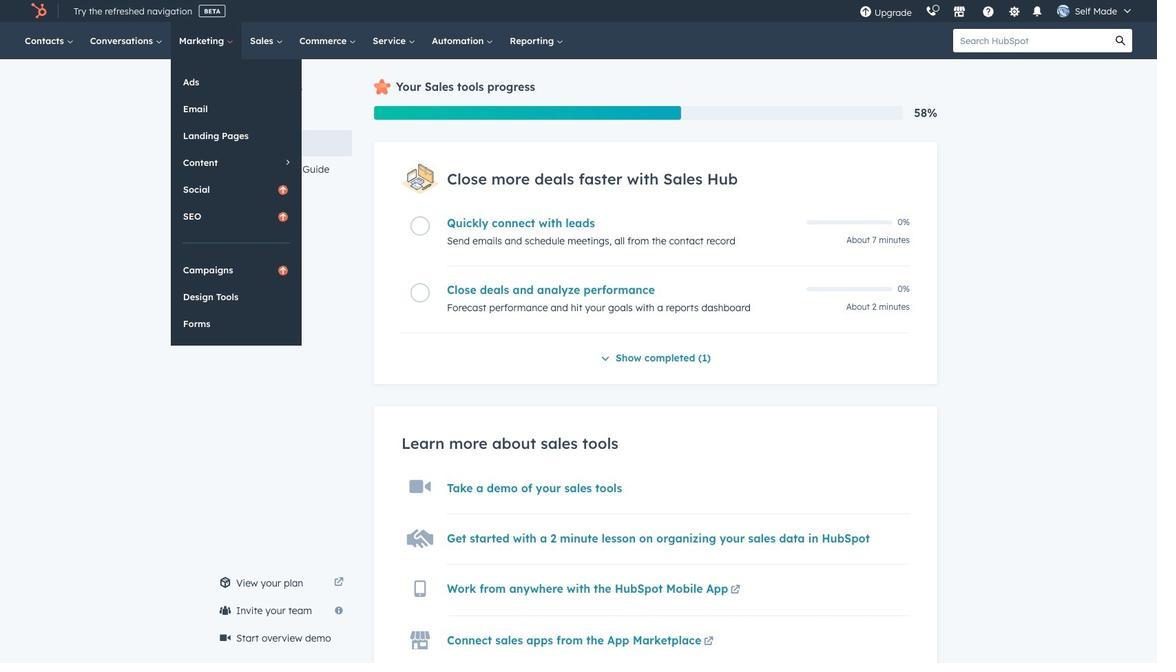Task type: describe. For each thing, give the bounding box(es) containing it.
Search HubSpot search field
[[953, 29, 1109, 52]]

ruby anderson image
[[1057, 5, 1070, 17]]

user guides element
[[211, 59, 352, 209]]

marketing menu
[[171, 59, 302, 346]]



Task type: vqa. For each thing, say whether or not it's contained in the screenshot.
menu
yes



Task type: locate. For each thing, give the bounding box(es) containing it.
marketplaces image
[[953, 6, 966, 19]]

menu
[[853, 0, 1141, 22]]

link opens in a new window image
[[334, 575, 344, 592], [334, 578, 344, 588], [704, 637, 714, 647]]

link opens in a new window image
[[731, 583, 740, 599], [731, 585, 740, 596], [704, 634, 714, 651]]

progress bar
[[374, 106, 681, 120]]



